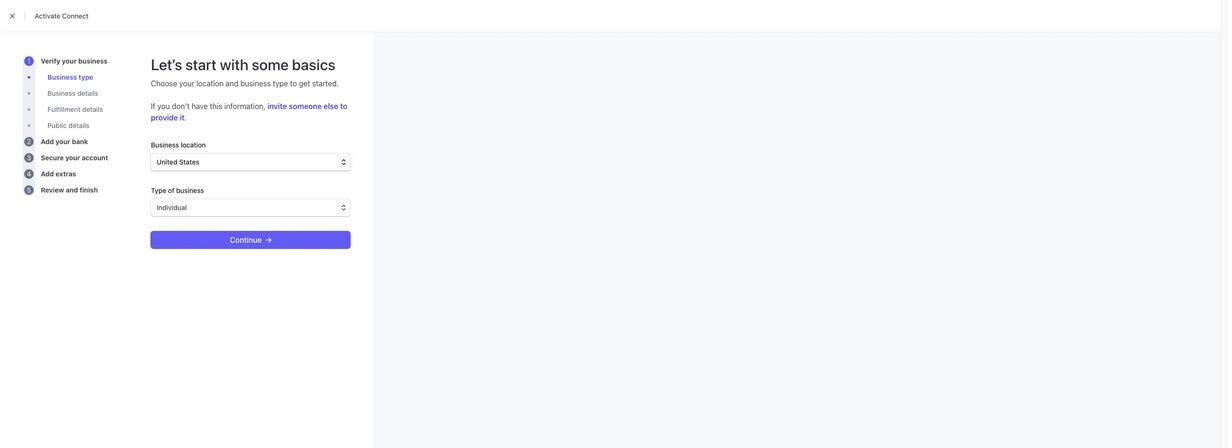 Task type: describe. For each thing, give the bounding box(es) containing it.
provide
[[151, 113, 178, 122]]

information,
[[224, 102, 266, 111]]

let's
[[151, 56, 182, 74]]

business for business location
[[151, 141, 179, 149]]

else
[[324, 102, 339, 111]]

get
[[299, 79, 310, 88]]

invite someone else to provide it button
[[151, 102, 348, 122]]

.
[[185, 113, 187, 122]]

have
[[192, 102, 208, 111]]

to inside invite someone else to provide it
[[340, 102, 348, 111]]

business type link
[[47, 73, 93, 82]]

invite someone else to provide it
[[151, 102, 348, 122]]

don't
[[172, 102, 190, 111]]

you
[[157, 102, 170, 111]]

continue button
[[151, 232, 350, 249]]

5
[[27, 186, 31, 194]]

business type
[[47, 73, 93, 81]]

if
[[151, 102, 155, 111]]

connect
[[62, 12, 89, 20]]

business for business type
[[47, 73, 77, 81]]

business location
[[151, 141, 206, 149]]

this
[[210, 102, 222, 111]]



Task type: locate. For each thing, give the bounding box(es) containing it.
your
[[179, 79, 195, 88]]

0 horizontal spatial to
[[290, 79, 297, 88]]

1 horizontal spatial type
[[273, 79, 288, 88]]

1 horizontal spatial business
[[151, 141, 179, 149]]

of
[[168, 187, 175, 195]]

start
[[186, 56, 217, 74]]

business right of
[[176, 187, 204, 195]]

some
[[252, 56, 289, 74]]

1 vertical spatial business
[[176, 187, 204, 195]]

and
[[226, 79, 239, 88]]

0 vertical spatial business
[[47, 73, 77, 81]]

location
[[196, 79, 224, 88], [181, 141, 206, 149]]

if you don't have this information,
[[151, 102, 268, 111]]

type
[[151, 187, 166, 195]]

0 vertical spatial business
[[241, 79, 271, 88]]

0 horizontal spatial type
[[79, 73, 93, 81]]

started.
[[312, 79, 339, 88]]

choose
[[151, 79, 177, 88]]

0 vertical spatial location
[[196, 79, 224, 88]]

1 vertical spatial location
[[181, 141, 206, 149]]

business
[[47, 73, 77, 81], [151, 141, 179, 149]]

continue
[[230, 236, 262, 245]]

0 horizontal spatial business
[[176, 187, 204, 195]]

svg image
[[266, 238, 271, 243]]

1
[[27, 57, 30, 65]]

someone
[[289, 102, 322, 111]]

0 vertical spatial to
[[290, 79, 297, 88]]

type
[[79, 73, 93, 81], [273, 79, 288, 88]]

0 horizontal spatial business
[[47, 73, 77, 81]]

choose your location and business type to get started.
[[151, 79, 339, 88]]

1 vertical spatial business
[[151, 141, 179, 149]]

location down .
[[181, 141, 206, 149]]

1 horizontal spatial business
[[241, 79, 271, 88]]

with
[[220, 56, 249, 74]]

type inside the business type link
[[79, 73, 93, 81]]

invite
[[268, 102, 287, 111]]

to right the else at the top left of the page
[[340, 102, 348, 111]]

let's start with some basics
[[151, 56, 336, 74]]

3
[[27, 154, 31, 162]]

1 vertical spatial to
[[340, 102, 348, 111]]

1 horizontal spatial to
[[340, 102, 348, 111]]

activate
[[35, 12, 60, 20]]

to left get
[[290, 79, 297, 88]]

basics
[[292, 56, 336, 74]]

business down let's start with some basics
[[241, 79, 271, 88]]

business
[[241, 79, 271, 88], [176, 187, 204, 195]]

activate connect
[[35, 12, 89, 20]]

2
[[27, 138, 31, 146]]

it
[[180, 113, 185, 122]]

to
[[290, 79, 297, 88], [340, 102, 348, 111]]

type of business
[[151, 187, 204, 195]]

location down start
[[196, 79, 224, 88]]

4
[[27, 170, 31, 178]]



Task type: vqa. For each thing, say whether or not it's contained in the screenshot.
available.
no



